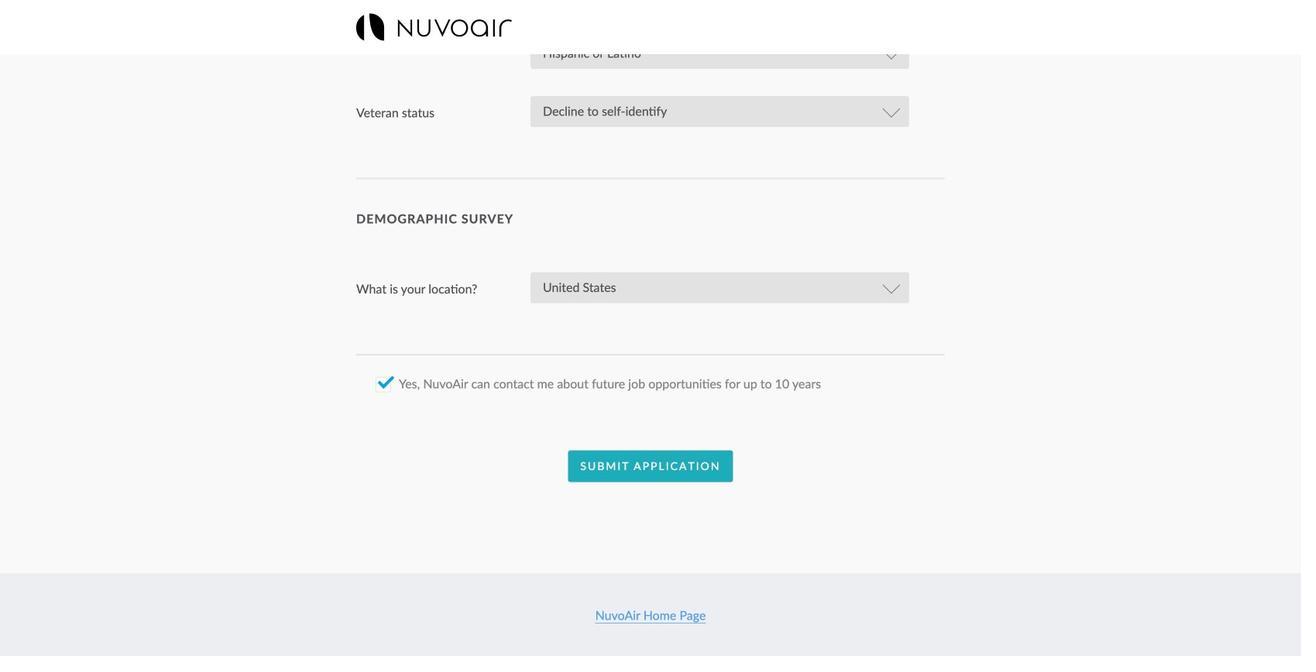 Task type: locate. For each thing, give the bounding box(es) containing it.
None checkbox
[[376, 377, 391, 392]]

nuvoair logo image
[[356, 14, 512, 41]]



Task type: vqa. For each thing, say whether or not it's contained in the screenshot.
text box
no



